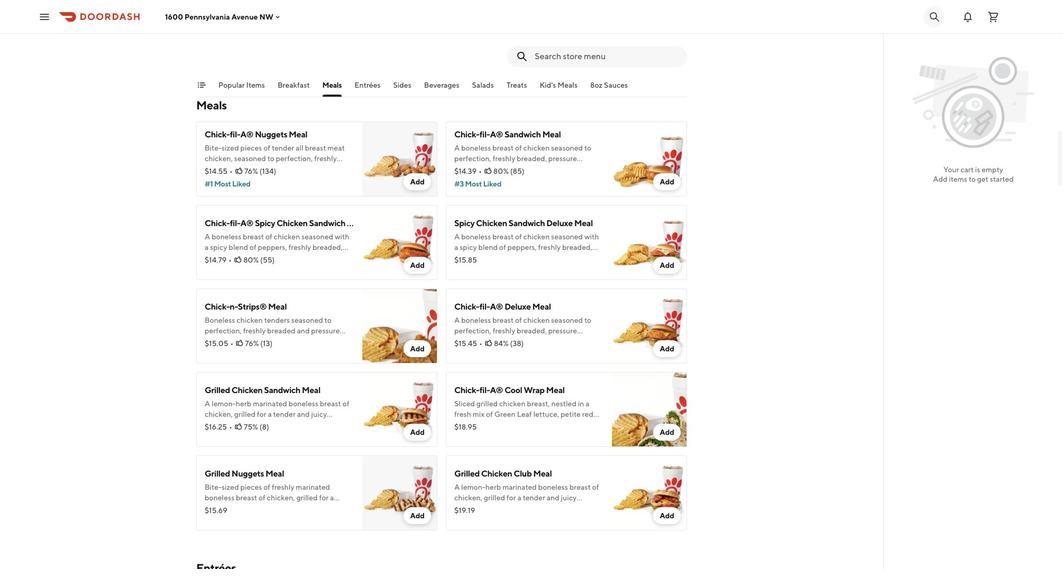 Task type: describe. For each thing, give the bounding box(es) containing it.
breakfast button
[[278, 80, 310, 97]]

• for chick-fil-a® sandwich meal
[[479, 167, 482, 176]]

choice
[[294, 31, 317, 39]]

grilled chicken club meal
[[454, 469, 552, 479]]

n-
[[230, 302, 238, 312]]

grilled nuggets meal
[[205, 469, 284, 479]]

0 horizontal spatial meals
[[196, 98, 227, 112]]

#3
[[454, 180, 464, 188]]

• for chick-n-strips® meal
[[230, 340, 233, 348]]

sides
[[393, 81, 411, 89]]

add button for chick-fil-a® cool wrap meal
[[653, 424, 681, 441]]

a
[[454, 144, 460, 152]]

items
[[949, 175, 967, 184]]

kid's
[[540, 81, 556, 89]]

bean
[[283, 20, 300, 29]]

add button for chick-n-strips® meal
[[404, 341, 431, 358]]

of inside chick-fil-a® sandwich meal a boneless breast of chicken seasoned to perfection, freshly breaded, pressure cooked in 100% refined peanut oil.
[[515, 144, 522, 152]]

with
[[205, 31, 219, 39]]

avenue
[[231, 12, 258, 21]]

fil- for nuggets
[[230, 130, 240, 140]]

your
[[944, 166, 959, 174]]

0 vertical spatial nuggets
[[255, 130, 287, 140]]

add inside your cart is empty add items to get started
[[933, 175, 948, 184]]

$18.95
[[454, 423, 477, 432]]

76% (134)
[[244, 167, 276, 176]]

$16.25
[[205, 423, 227, 432]]

grilled chicken club meal image
[[612, 456, 687, 531]]

(38)
[[510, 340, 524, 348]]

add button for chick-fil-a® sandwich meal
[[653, 173, 681, 190]]

$14.55 •
[[205, 167, 233, 176]]

chick-n-strips® meal boneless chicken tenders seasoned to perfection, freshly breaded and pressure cooked in 100% refined peanut oil.
[[205, 302, 340, 346]]

chick-fil-a® spicy chicken sandwich meal image
[[362, 205, 437, 280]]

yogurt
[[324, 20, 346, 29]]

pressure inside chick-fil-a® sandwich meal a boneless breast of chicken seasoned to perfection, freshly breaded, pressure cooked in 100% refined peanut oil.
[[548, 154, 577, 163]]

80% for chick-fil-a® sandwich meal
[[493, 167, 509, 176]]

$14.79
[[205, 256, 227, 264]]

chick-fil-a® cool wrap meal
[[454, 386, 565, 396]]

add button for grilled nuggets meal
[[404, 508, 431, 525]]

chicken for spicy chicken sandwich deluxe meal
[[476, 218, 507, 228]]

strips®
[[238, 302, 267, 312]]

(85)
[[510, 167, 524, 176]]

spicy chicken sandwich deluxe meal image
[[612, 205, 687, 280]]

add for chick-fil-a® spicy chicken sandwich meal
[[410, 261, 425, 270]]

grilled for grilled chicken sandwich meal
[[205, 386, 230, 396]]

vanilla
[[260, 20, 282, 29]]

fil- for deluxe
[[480, 302, 490, 312]]

is
[[975, 166, 980, 174]]

breaded,
[[517, 154, 547, 163]]

liked for chick-fil-a® nuggets meal
[[232, 180, 250, 188]]

a® for nuggets
[[240, 130, 253, 140]]

chick- for chick-fil-a® spicy chicken sandwich meal
[[205, 218, 230, 228]]

75% (8)
[[244, 423, 269, 432]]

$15.45
[[454, 340, 477, 348]]

chick-fil-a® nuggets meal image
[[362, 122, 437, 197]]

a® for cool
[[490, 386, 503, 396]]

creamy,
[[205, 20, 232, 29]]

$15.05 •
[[205, 340, 233, 348]]

most for chick-fil-a® sandwich meal
[[465, 180, 482, 188]]

add for chick-fil-a® deluxe meal
[[660, 345, 674, 353]]

80% for chick-fil-a® spicy chicken sandwich meal
[[243, 256, 259, 264]]

nw
[[259, 12, 273, 21]]

add button for chick-fil-a® deluxe meal
[[653, 341, 681, 358]]

grilled chicken sandwich meal
[[205, 386, 320, 396]]

8oz sauces button
[[590, 80, 628, 97]]

1600 pennsylvania avenue nw
[[165, 12, 273, 21]]

add for chick-fil-a® cool wrap meal
[[660, 428, 674, 437]]

fil- for sandwich
[[480, 130, 490, 140]]

yogurt
[[229, 6, 254, 16]]

popular items button
[[218, 80, 265, 97]]

$15.69
[[205, 507, 227, 515]]

notification bell image
[[962, 10, 974, 23]]

8oz sauces
[[590, 81, 628, 89]]

to inside chick-fil-a® sandwich meal a boneless breast of chicken seasoned to perfection, freshly breaded, pressure cooked in 100% refined peanut oil.
[[584, 144, 591, 152]]

a® for deluxe
[[490, 302, 503, 312]]

entrées
[[355, 81, 381, 89]]

your
[[278, 31, 293, 39]]

organic
[[234, 20, 259, 29]]

chick-fil-a® deluxe meal image
[[612, 289, 687, 364]]

entrées button
[[355, 80, 381, 97]]

tenders
[[264, 316, 290, 325]]

8oz
[[590, 81, 603, 89]]

$15.45 •
[[454, 340, 482, 348]]

perfection, inside chick-n-strips® meal boneless chicken tenders seasoned to perfection, freshly breaded and pressure cooked in 100% refined peanut oil.
[[205, 327, 242, 335]]

76% (13)
[[245, 340, 272, 348]]

chick-fil-a® sandwich meal image
[[612, 122, 687, 197]]

• for chick-fil-a® spicy chicken sandwich meal
[[229, 256, 232, 264]]

toppings.
[[205, 41, 236, 50]]

add button for grilled chicken sandwich meal
[[404, 424, 431, 441]]

peanut inside chick-n-strips® meal boneless chicken tenders seasoned to perfection, freshly breaded and pressure cooked in 100% refined peanut oil.
[[285, 337, 309, 346]]

chick- for chick-fil-a® deluxe meal
[[454, 302, 480, 312]]

fil- for cool
[[480, 386, 490, 396]]

100% inside chick-fil-a® sandwich meal a boneless breast of chicken seasoned to perfection, freshly breaded, pressure cooked in 100% refined peanut oil.
[[488, 165, 508, 173]]

boneless
[[461, 144, 491, 152]]

add button for chick-fil-a® nuggets meal
[[404, 173, 431, 190]]

kid's meals button
[[540, 80, 578, 97]]

and for creamy,
[[264, 31, 276, 39]]

a® for spicy
[[240, 218, 253, 228]]

fresh
[[221, 31, 238, 39]]

$19.19
[[454, 507, 475, 515]]

cart
[[961, 166, 974, 174]]

add for chick-fil-a® nuggets meal
[[410, 178, 425, 186]]

• for chick-fil-a® deluxe meal
[[479, 340, 482, 348]]

$14.79 •
[[205, 256, 232, 264]]

76% for chick-n-strips® meal
[[245, 340, 259, 348]]

grilled for grilled nuggets meal
[[205, 469, 230, 479]]

• for chick-fil-a® nuggets meal
[[230, 167, 233, 176]]

in inside chick-n-strips® meal boneless chicken tenders seasoned to perfection, freshly breaded and pressure cooked in 100% refined peanut oil.
[[231, 337, 237, 346]]



Task type: locate. For each thing, give the bounding box(es) containing it.
1 horizontal spatial and
[[297, 327, 310, 335]]

most down $14.55 •
[[214, 180, 231, 188]]

0 vertical spatial 80%
[[493, 167, 509, 176]]

0 vertical spatial greek
[[205, 6, 228, 16]]

empty
[[982, 166, 1003, 174]]

grilled for grilled chicken club meal
[[454, 469, 480, 479]]

100% inside chick-n-strips® meal boneless chicken tenders seasoned to perfection, freshly breaded and pressure cooked in 100% refined peanut oil.
[[239, 337, 258, 346]]

0 vertical spatial and
[[264, 31, 276, 39]]

a® up 84%
[[490, 302, 503, 312]]

wrap
[[524, 386, 545, 396]]

1 vertical spatial 76%
[[245, 340, 259, 348]]

grilled up $19.19
[[454, 469, 480, 479]]

meal inside chick-n-strips® meal boneless chicken tenders seasoned to perfection, freshly breaded and pressure cooked in 100% refined peanut oil.
[[268, 302, 287, 312]]

1 horizontal spatial cooked
[[454, 165, 479, 173]]

84% (38)
[[494, 340, 524, 348]]

1 vertical spatial seasoned
[[291, 316, 323, 325]]

sandwich inside chick-fil-a® sandwich meal a boneless breast of chicken seasoned to perfection, freshly breaded, pressure cooked in 100% refined peanut oil.
[[505, 130, 541, 140]]

greek up "creamy,"
[[205, 6, 228, 16]]

0 horizontal spatial 100%
[[239, 337, 258, 346]]

80% left (85)
[[493, 167, 509, 176]]

pressure right breaded,
[[548, 154, 577, 163]]

in inside chick-fil-a® sandwich meal a boneless breast of chicken seasoned to perfection, freshly breaded, pressure cooked in 100% refined peanut oil.
[[481, 165, 487, 173]]

0 vertical spatial 76%
[[244, 167, 258, 176]]

0 vertical spatial refined
[[509, 165, 533, 173]]

(13)
[[260, 340, 272, 348]]

fil- up boneless
[[480, 130, 490, 140]]

nuggets up (134)
[[255, 130, 287, 140]]

0 horizontal spatial to
[[325, 316, 332, 325]]

chicken for grilled chicken club meal
[[481, 469, 512, 479]]

76% left the (13)
[[245, 340, 259, 348]]

kid's meals
[[540, 81, 578, 89]]

0 horizontal spatial oil.
[[310, 337, 320, 346]]

0 vertical spatial peanut
[[535, 165, 559, 173]]

1 horizontal spatial liked
[[483, 180, 501, 188]]

0 horizontal spatial seasoned
[[291, 316, 323, 325]]

boneless
[[205, 316, 235, 325]]

popular items
[[218, 81, 265, 89]]

freshly inside chick-fil-a® sandwich meal a boneless breast of chicken seasoned to perfection, freshly breaded, pressure cooked in 100% refined peanut oil.
[[493, 154, 515, 163]]

deluxe for sandwich
[[546, 218, 573, 228]]

of right breast
[[515, 144, 522, 152]]

80% left (55)
[[243, 256, 259, 264]]

76% left (134)
[[244, 167, 258, 176]]

chicken inside chick-fil-a® sandwich meal a boneless breast of chicken seasoned to perfection, freshly breaded, pressure cooked in 100% refined peanut oil.
[[523, 144, 550, 152]]

1 horizontal spatial perfection,
[[454, 154, 491, 163]]

cooked inside chick-fil-a® sandwich meal a boneless breast of chicken seasoned to perfection, freshly breaded, pressure cooked in 100% refined peanut oil.
[[454, 165, 479, 173]]

peanut
[[535, 165, 559, 173], [285, 337, 309, 346]]

and
[[264, 31, 276, 39], [297, 327, 310, 335]]

a® inside chick-fil-a® sandwich meal a boneless breast of chicken seasoned to perfection, freshly breaded, pressure cooked in 100% refined peanut oil.
[[490, 130, 503, 140]]

pressure right breaded
[[311, 327, 340, 335]]

fil- left cool
[[480, 386, 490, 396]]

open menu image
[[38, 10, 51, 23]]

add for spicy chicken sandwich deluxe meal
[[660, 261, 674, 270]]

1 horizontal spatial 80%
[[493, 167, 509, 176]]

to inside your cart is empty add items to get started
[[969, 175, 976, 184]]

chicken for grilled chicken sandwich meal
[[232, 386, 263, 396]]

0 horizontal spatial cooked
[[205, 337, 230, 346]]

1 vertical spatial oil.
[[310, 337, 320, 346]]

$15.85
[[454, 256, 477, 264]]

spicy up (55)
[[255, 218, 275, 228]]

add
[[933, 175, 948, 184], [410, 178, 425, 186], [660, 178, 674, 186], [410, 261, 425, 270], [660, 261, 674, 270], [410, 345, 425, 353], [660, 345, 674, 353], [410, 428, 425, 437], [660, 428, 674, 437], [410, 512, 425, 520], [660, 512, 674, 520]]

75%
[[244, 423, 258, 432]]

1 vertical spatial in
[[231, 337, 237, 346]]

0 vertical spatial oil.
[[560, 165, 570, 173]]

spicy up the "$15.85"
[[454, 218, 475, 228]]

chick- for chick-n-strips® meal boneless chicken tenders seasoned to perfection, freshly breaded and pressure cooked in 100% refined peanut oil.
[[205, 302, 230, 312]]

seasoned inside chick-n-strips® meal boneless chicken tenders seasoned to perfection, freshly breaded and pressure cooked in 100% refined peanut oil.
[[291, 316, 323, 325]]

0 vertical spatial cooked
[[454, 165, 479, 173]]

0 vertical spatial of
[[318, 31, 325, 39]]

meals
[[322, 81, 342, 89], [558, 81, 578, 89], [196, 98, 227, 112]]

meal inside chick-fil-a® sandwich meal a boneless breast of chicken seasoned to perfection, freshly breaded, pressure cooked in 100% refined peanut oil.
[[542, 130, 561, 140]]

1 liked from the left
[[232, 180, 250, 188]]

#3 most liked
[[454, 180, 501, 188]]

freshly inside chick-n-strips® meal boneless chicken tenders seasoned to perfection, freshly breaded and pressure cooked in 100% refined peanut oil.
[[243, 327, 266, 335]]

0 vertical spatial pressure
[[548, 154, 577, 163]]

greek yogurt parfait creamy, organic vanilla bean greek yogurt with fresh berries and your choice of toppings.
[[205, 6, 346, 50]]

oil. inside chick-n-strips® meal boneless chicken tenders seasoned to perfection, freshly breaded and pressure cooked in 100% refined peanut oil.
[[310, 337, 320, 346]]

$14.39
[[454, 167, 477, 176]]

1 horizontal spatial oil.
[[560, 165, 570, 173]]

1 horizontal spatial 100%
[[488, 165, 508, 173]]

0 horizontal spatial spicy
[[255, 218, 275, 228]]

0 items, open order cart image
[[987, 10, 1000, 23]]

refined down breaded
[[259, 337, 283, 346]]

add button for chick-fil-a® spicy chicken sandwich meal
[[404, 257, 431, 274]]

0 vertical spatial to
[[584, 144, 591, 152]]

1 vertical spatial to
[[969, 175, 976, 184]]

refined inside chick-n-strips® meal boneless chicken tenders seasoned to perfection, freshly breaded and pressure cooked in 100% refined peanut oil.
[[259, 337, 283, 346]]

greek up the choice
[[302, 20, 323, 29]]

peanut down breaded
[[285, 337, 309, 346]]

$16.25 •
[[205, 423, 232, 432]]

100% left (85)
[[488, 165, 508, 173]]

perfection, inside chick-fil-a® sandwich meal a boneless breast of chicken seasoned to perfection, freshly breaded, pressure cooked in 100% refined peanut oil.
[[454, 154, 491, 163]]

(55)
[[260, 256, 275, 264]]

fil- down #1 most liked
[[230, 218, 240, 228]]

0 horizontal spatial peanut
[[285, 337, 309, 346]]

in right $15.05
[[231, 337, 237, 346]]

•
[[230, 167, 233, 176], [479, 167, 482, 176], [229, 256, 232, 264], [230, 340, 233, 348], [479, 340, 482, 348], [229, 423, 232, 432]]

a® up breast
[[490, 130, 503, 140]]

fil- up $15.45 •
[[480, 302, 490, 312]]

0 vertical spatial freshly
[[493, 154, 515, 163]]

0 horizontal spatial perfection,
[[205, 327, 242, 335]]

• right $16.25
[[229, 423, 232, 432]]

0 vertical spatial 100%
[[488, 165, 508, 173]]

chicken down strips® at bottom
[[236, 316, 263, 325]]

$15.05
[[205, 340, 228, 348]]

seasoned
[[551, 144, 583, 152], [291, 316, 323, 325]]

$14.55
[[205, 167, 227, 176]]

and inside greek yogurt parfait creamy, organic vanilla bean greek yogurt with fresh berries and your choice of toppings.
[[264, 31, 276, 39]]

oil. inside chick-fil-a® sandwich meal a boneless breast of chicken seasoned to perfection, freshly breaded, pressure cooked in 100% refined peanut oil.
[[560, 165, 570, 173]]

popular
[[218, 81, 245, 89]]

0 vertical spatial in
[[481, 165, 487, 173]]

and for meal
[[297, 327, 310, 335]]

• right "$14.79"
[[229, 256, 232, 264]]

1 vertical spatial chicken
[[236, 316, 263, 325]]

80% (85)
[[493, 167, 524, 176]]

chick- for chick-fil-a® cool wrap meal
[[454, 386, 480, 396]]

1 horizontal spatial freshly
[[493, 154, 515, 163]]

chick-fil-a® spicy chicken sandwich meal
[[205, 218, 366, 228]]

meals down show menu categories icon on the top left of the page
[[196, 98, 227, 112]]

deluxe
[[546, 218, 573, 228], [505, 302, 531, 312]]

0 vertical spatial seasoned
[[551, 144, 583, 152]]

sauces
[[604, 81, 628, 89]]

1 vertical spatial greek
[[302, 20, 323, 29]]

grilled up $16.25 •
[[205, 386, 230, 396]]

liked down the 76% (134)
[[232, 180, 250, 188]]

0 horizontal spatial chicken
[[236, 316, 263, 325]]

• right $15.45
[[479, 340, 482, 348]]

chick- for chick-fil-a® nuggets meal
[[205, 130, 230, 140]]

breast
[[492, 144, 514, 152]]

a® left cool
[[490, 386, 503, 396]]

1 vertical spatial cooked
[[205, 337, 230, 346]]

Item Search search field
[[535, 51, 679, 62]]

1 horizontal spatial peanut
[[535, 165, 559, 173]]

pennsylvania
[[185, 12, 230, 21]]

1 vertical spatial pressure
[[311, 327, 340, 335]]

liked down 80% (85)
[[483, 180, 501, 188]]

cooked inside chick-n-strips® meal boneless chicken tenders seasoned to perfection, freshly breaded and pressure cooked in 100% refined peanut oil.
[[205, 337, 230, 346]]

1 vertical spatial of
[[515, 144, 522, 152]]

1 horizontal spatial deluxe
[[546, 218, 573, 228]]

oil. right the (13)
[[310, 337, 320, 346]]

1 horizontal spatial meals
[[322, 81, 342, 89]]

fil- up $14.55 •
[[230, 130, 240, 140]]

most down "$14.39 •"
[[465, 180, 482, 188]]

liked for chick-fil-a® sandwich meal
[[483, 180, 501, 188]]

• right $15.05
[[230, 340, 233, 348]]

chick-fil-a® cool wrap meal image
[[612, 372, 687, 447]]

chicken up breaded,
[[523, 144, 550, 152]]

add button for grilled chicken club meal
[[653, 508, 681, 525]]

and inside chick-n-strips® meal boneless chicken tenders seasoned to perfection, freshly breaded and pressure cooked in 100% refined peanut oil.
[[297, 327, 310, 335]]

add for grilled chicken club meal
[[660, 512, 674, 520]]

grilled nuggets meal image
[[362, 456, 437, 531]]

cooked down boneless
[[205, 337, 230, 346]]

0 vertical spatial chicken
[[523, 144, 550, 152]]

fruit cup image
[[612, 0, 687, 68]]

club
[[514, 469, 532, 479]]

1 horizontal spatial spicy
[[454, 218, 475, 228]]

1 vertical spatial 100%
[[239, 337, 258, 346]]

sides button
[[393, 80, 411, 97]]

breakfast
[[278, 81, 310, 89]]

add for grilled nuggets meal
[[410, 512, 425, 520]]

spicy chicken sandwich deluxe meal
[[454, 218, 593, 228]]

0 horizontal spatial pressure
[[311, 327, 340, 335]]

2 horizontal spatial to
[[969, 175, 976, 184]]

1600
[[165, 12, 183, 21]]

0 vertical spatial perfection,
[[454, 154, 491, 163]]

• up #1 most liked
[[230, 167, 233, 176]]

chick- for chick-fil-a® sandwich meal a boneless breast of chicken seasoned to perfection, freshly breaded, pressure cooked in 100% refined peanut oil.
[[454, 130, 480, 140]]

80%
[[493, 167, 509, 176], [243, 256, 259, 264]]

of inside greek yogurt parfait creamy, organic vanilla bean greek yogurt with fresh berries and your choice of toppings.
[[318, 31, 325, 39]]

berries
[[239, 31, 262, 39]]

0 horizontal spatial and
[[264, 31, 276, 39]]

2 vertical spatial to
[[325, 316, 332, 325]]

meals right kid's
[[558, 81, 578, 89]]

and right breaded
[[297, 327, 310, 335]]

fil- for spicy
[[230, 218, 240, 228]]

0 horizontal spatial of
[[318, 31, 325, 39]]

treats button
[[507, 80, 527, 97]]

• for grilled chicken sandwich meal
[[229, 423, 232, 432]]

spicy
[[255, 218, 275, 228], [454, 218, 475, 228]]

0 vertical spatial deluxe
[[546, 218, 573, 228]]

1 most from the left
[[214, 180, 231, 188]]

seasoned inside chick-fil-a® sandwich meal a boneless breast of chicken seasoned to perfection, freshly breaded, pressure cooked in 100% refined peanut oil.
[[551, 144, 583, 152]]

1 horizontal spatial to
[[584, 144, 591, 152]]

refined inside chick-fil-a® sandwich meal a boneless breast of chicken seasoned to perfection, freshly breaded, pressure cooked in 100% refined peanut oil.
[[509, 165, 533, 173]]

refined down breaded,
[[509, 165, 533, 173]]

76% for chick-fil-a® nuggets meal
[[244, 167, 258, 176]]

add button
[[404, 173, 431, 190], [653, 173, 681, 190], [404, 257, 431, 274], [653, 257, 681, 274], [404, 341, 431, 358], [653, 341, 681, 358], [404, 424, 431, 441], [653, 424, 681, 441], [404, 508, 431, 525], [653, 508, 681, 525]]

0 horizontal spatial 80%
[[243, 256, 259, 264]]

1 horizontal spatial refined
[[509, 165, 533, 173]]

1600 pennsylvania avenue nw button
[[165, 12, 282, 21]]

#1 most liked
[[205, 180, 250, 188]]

2 spicy from the left
[[454, 218, 475, 228]]

items
[[246, 81, 265, 89]]

to inside chick-n-strips® meal boneless chicken tenders seasoned to perfection, freshly breaded and pressure cooked in 100% refined peanut oil.
[[325, 316, 332, 325]]

beverages
[[424, 81, 459, 89]]

1 vertical spatial deluxe
[[505, 302, 531, 312]]

a® up '80% (55)'
[[240, 218, 253, 228]]

• up #3 most liked
[[479, 167, 482, 176]]

(134)
[[260, 167, 276, 176]]

your cart is empty add items to get started
[[933, 166, 1014, 184]]

cool
[[505, 386, 522, 396]]

chick-fil-a® nuggets meal
[[205, 130, 307, 140]]

1 horizontal spatial in
[[481, 165, 487, 173]]

chick-
[[205, 130, 230, 140], [454, 130, 480, 140], [205, 218, 230, 228], [205, 302, 230, 312], [454, 302, 480, 312], [454, 386, 480, 396]]

2 most from the left
[[465, 180, 482, 188]]

chick- inside chick-fil-a® sandwich meal a boneless breast of chicken seasoned to perfection, freshly breaded, pressure cooked in 100% refined peanut oil.
[[454, 130, 480, 140]]

1 horizontal spatial seasoned
[[551, 144, 583, 152]]

cooked
[[454, 165, 479, 173], [205, 337, 230, 346]]

0 horizontal spatial freshly
[[243, 327, 266, 335]]

1 vertical spatial peanut
[[285, 337, 309, 346]]

84%
[[494, 340, 509, 348]]

beverages button
[[424, 80, 459, 97]]

100% left the (13)
[[239, 337, 258, 346]]

add for grilled chicken sandwich meal
[[410, 428, 425, 437]]

100%
[[488, 165, 508, 173], [239, 337, 258, 346]]

peanut inside chick-fil-a® sandwich meal a boneless breast of chicken seasoned to perfection, freshly breaded, pressure cooked in 100% refined peanut oil.
[[535, 165, 559, 173]]

cooked up #3
[[454, 165, 479, 173]]

and down vanilla
[[264, 31, 276, 39]]

(8)
[[260, 423, 269, 432]]

0 horizontal spatial refined
[[259, 337, 283, 346]]

a® up the 76% (134)
[[240, 130, 253, 140]]

in up #3 most liked
[[481, 165, 487, 173]]

meals left the entrées
[[322, 81, 342, 89]]

1 spicy from the left
[[255, 218, 275, 228]]

2 liked from the left
[[483, 180, 501, 188]]

nuggets down 75%
[[232, 469, 264, 479]]

peanut down breaded,
[[535, 165, 559, 173]]

1 horizontal spatial of
[[515, 144, 522, 152]]

1 vertical spatial and
[[297, 327, 310, 335]]

sandwich
[[505, 130, 541, 140], [309, 218, 345, 228], [509, 218, 545, 228], [264, 386, 300, 396]]

freshly
[[493, 154, 515, 163], [243, 327, 266, 335]]

freshly down breast
[[493, 154, 515, 163]]

most for chick-fil-a® nuggets meal
[[214, 180, 231, 188]]

grilled chicken sandwich meal image
[[362, 372, 437, 447]]

chick-n-strips® meal image
[[362, 289, 437, 364]]

of
[[318, 31, 325, 39], [515, 144, 522, 152]]

grilled
[[205, 386, 230, 396], [205, 469, 230, 479], [454, 469, 480, 479]]

1 vertical spatial refined
[[259, 337, 283, 346]]

greek yogurt parfait image
[[362, 0, 437, 68]]

0 horizontal spatial most
[[214, 180, 231, 188]]

grilled up the $15.69
[[205, 469, 230, 479]]

deluxe for a®
[[505, 302, 531, 312]]

chicken
[[523, 144, 550, 152], [236, 316, 263, 325]]

salads
[[472, 81, 494, 89]]

0 horizontal spatial greek
[[205, 6, 228, 16]]

0 horizontal spatial deluxe
[[505, 302, 531, 312]]

fil- inside chick-fil-a® sandwich meal a boneless breast of chicken seasoned to perfection, freshly breaded, pressure cooked in 100% refined peanut oil.
[[480, 130, 490, 140]]

1 horizontal spatial pressure
[[548, 154, 577, 163]]

0 horizontal spatial liked
[[232, 180, 250, 188]]

freshly up the '76% (13)'
[[243, 327, 266, 335]]

1 horizontal spatial greek
[[302, 20, 323, 29]]

show menu categories image
[[197, 81, 206, 89]]

of right the choice
[[318, 31, 325, 39]]

1 vertical spatial nuggets
[[232, 469, 264, 479]]

1 horizontal spatial chicken
[[523, 144, 550, 152]]

a® for sandwich
[[490, 130, 503, 140]]

$14.39 •
[[454, 167, 482, 176]]

chick-fil-a® sandwich meal a boneless breast of chicken seasoned to perfection, freshly breaded, pressure cooked in 100% refined peanut oil.
[[454, 130, 591, 173]]

1 vertical spatial freshly
[[243, 327, 266, 335]]

salads button
[[472, 80, 494, 97]]

chick-fil-a® deluxe meal
[[454, 302, 551, 312]]

to
[[584, 144, 591, 152], [969, 175, 976, 184], [325, 316, 332, 325]]

treats
[[507, 81, 527, 89]]

oil. right (85)
[[560, 165, 570, 173]]

chicken inside chick-n-strips® meal boneless chicken tenders seasoned to perfection, freshly breaded and pressure cooked in 100% refined peanut oil.
[[236, 316, 263, 325]]

0 horizontal spatial in
[[231, 337, 237, 346]]

chick- inside chick-n-strips® meal boneless chicken tenders seasoned to perfection, freshly breaded and pressure cooked in 100% refined peanut oil.
[[205, 302, 230, 312]]

1 vertical spatial 80%
[[243, 256, 259, 264]]

#1
[[205, 180, 213, 188]]

breaded
[[267, 327, 295, 335]]

1 vertical spatial perfection,
[[205, 327, 242, 335]]

pressure inside chick-n-strips® meal boneless chicken tenders seasoned to perfection, freshly breaded and pressure cooked in 100% refined peanut oil.
[[311, 327, 340, 335]]

get
[[977, 175, 989, 184]]

parfait
[[256, 6, 281, 16]]

add button for spicy chicken sandwich deluxe meal
[[653, 257, 681, 274]]

meals inside button
[[558, 81, 578, 89]]

2 horizontal spatial meals
[[558, 81, 578, 89]]

1 horizontal spatial most
[[465, 180, 482, 188]]



Task type: vqa. For each thing, say whether or not it's contained in the screenshot.


